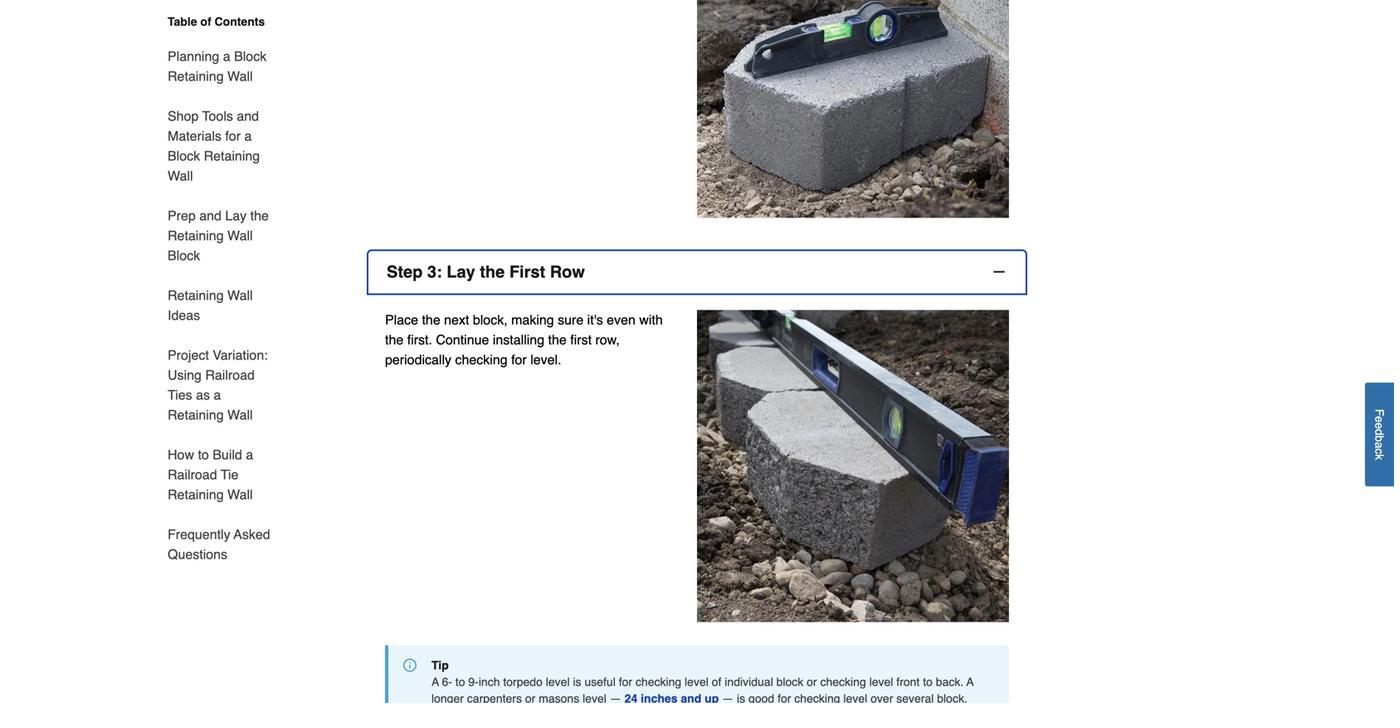 Task type: locate. For each thing, give the bounding box(es) containing it.
tip
[[432, 658, 449, 672]]

0 horizontal spatial of
[[200, 15, 211, 28]]

wall up retaining wall ideas link on the top of the page
[[227, 228, 253, 243]]

and inside shop tools and materials for a block retaining wall
[[237, 108, 259, 124]]

a
[[432, 675, 439, 688], [967, 675, 974, 688]]

and
[[237, 108, 259, 124], [199, 208, 222, 223]]

the right prep
[[250, 208, 269, 223]]

2 horizontal spatial checking
[[820, 675, 866, 688]]

1 a from the left
[[432, 675, 439, 688]]

front
[[897, 675, 920, 688]]

level up masons on the bottom left of the page
[[546, 675, 570, 688]]

the
[[250, 208, 269, 223], [480, 262, 505, 281], [422, 312, 441, 327], [385, 332, 404, 347], [548, 332, 567, 347]]

asked
[[234, 527, 270, 542]]

e up b
[[1373, 423, 1387, 429]]

1 horizontal spatial a
[[967, 675, 974, 688]]

of
[[200, 15, 211, 28], [712, 675, 722, 688]]

0 vertical spatial or
[[807, 675, 817, 688]]

lay inside button
[[447, 262, 475, 281]]

a inside how to build a railroad tie retaining wall
[[246, 447, 253, 462]]

shop
[[168, 108, 199, 124]]

1 horizontal spatial or
[[807, 675, 817, 688]]

retaining inside retaining wall ideas
[[168, 288, 224, 303]]

or right block
[[807, 675, 817, 688]]

checking down continue
[[455, 352, 508, 367]]

checking inside place the next block, making sure it's even with the first. continue installing the first row, periodically checking for level.
[[455, 352, 508, 367]]

1 vertical spatial railroad
[[168, 467, 217, 482]]

block inside prep and lay the retaining wall block
[[168, 248, 200, 263]]

block down contents
[[234, 49, 267, 64]]

for down tools
[[225, 128, 241, 144]]

1 vertical spatial and
[[199, 208, 222, 223]]

1 horizontal spatial lay
[[447, 262, 475, 281]]

continue
[[436, 332, 489, 347]]

0 horizontal spatial or
[[525, 692, 536, 703]]

retaining inside the planning a block retaining wall
[[168, 68, 224, 84]]

6-
[[442, 675, 452, 688]]

a right planning
[[223, 49, 230, 64]]

a right build on the left bottom of the page
[[246, 447, 253, 462]]

0 horizontal spatial to
[[198, 447, 209, 462]]

installing
[[493, 332, 545, 347]]

k
[[1373, 454, 1387, 460]]

or down the torpedo
[[525, 692, 536, 703]]

prep and lay the retaining wall block link
[[168, 196, 272, 276]]

ties
[[168, 387, 192, 403]]

table
[[168, 15, 197, 28]]

row
[[550, 262, 585, 281]]

wall up build on the left bottom of the page
[[227, 407, 253, 423]]

railroad down variation:
[[205, 367, 255, 383]]

railroad
[[205, 367, 255, 383], [168, 467, 217, 482]]

how to build a railroad tie retaining wall link
[[168, 435, 272, 515]]

0 horizontal spatial for
[[225, 128, 241, 144]]

retaining down prep
[[168, 228, 224, 243]]

2 a from the left
[[967, 675, 974, 688]]

1 horizontal spatial to
[[456, 675, 465, 688]]

wall up prep
[[168, 168, 193, 183]]

for inside place the next block, making sure it's even with the first. continue installing the first row, periodically checking for level.
[[511, 352, 527, 367]]

for
[[225, 128, 241, 144], [511, 352, 527, 367], [619, 675, 633, 688]]

to right how
[[198, 447, 209, 462]]

row,
[[596, 332, 620, 347]]

the up first.
[[422, 312, 441, 327]]

to right front
[[923, 675, 933, 688]]

wall inside project variation: using railroad ties as a retaining wall
[[227, 407, 253, 423]]

frequently asked questions link
[[168, 515, 272, 564]]

block,
[[473, 312, 508, 327]]

level down useful
[[583, 692, 607, 703]]

level
[[546, 675, 570, 688], [685, 675, 709, 688], [870, 675, 893, 688], [583, 692, 607, 703]]

lay for 3:
[[447, 262, 475, 281]]

and right tools
[[237, 108, 259, 124]]

1 vertical spatial of
[[712, 675, 722, 688]]

block for prep and lay the retaining wall block
[[168, 248, 200, 263]]

0 vertical spatial for
[[225, 128, 241, 144]]

0 horizontal spatial and
[[199, 208, 222, 223]]

0 vertical spatial block
[[234, 49, 267, 64]]

railroad down how
[[168, 467, 217, 482]]

place the next block, making sure it's even with the first. continue installing the first row, periodically checking for level.
[[385, 312, 663, 367]]

as
[[196, 387, 210, 403]]

e up d
[[1373, 416, 1387, 423]]

the left first
[[480, 262, 505, 281]]

0 vertical spatial lay
[[225, 208, 247, 223]]

table of contents
[[168, 15, 265, 28]]

the up level.
[[548, 332, 567, 347]]

1 vertical spatial or
[[525, 692, 536, 703]]

block down the materials
[[168, 148, 200, 164]]

level.
[[531, 352, 562, 367]]

for up —
[[619, 675, 633, 688]]

and inside prep and lay the retaining wall block
[[199, 208, 222, 223]]

1 vertical spatial for
[[511, 352, 527, 367]]

0 vertical spatial of
[[200, 15, 211, 28]]

masons
[[539, 692, 580, 703]]

a right back.
[[967, 675, 974, 688]]

a
[[223, 49, 230, 64], [244, 128, 252, 144], [214, 387, 221, 403], [1373, 442, 1387, 449], [246, 447, 253, 462]]

the inside step 3: lay the first row button
[[480, 262, 505, 281]]

retaining down the materials
[[204, 148, 260, 164]]

block
[[234, 49, 267, 64], [168, 148, 200, 164], [168, 248, 200, 263]]

wall up tools
[[227, 68, 253, 84]]

1 vertical spatial lay
[[447, 262, 475, 281]]

2 vertical spatial block
[[168, 248, 200, 263]]

lay for and
[[225, 208, 247, 223]]

wall down tie
[[227, 487, 253, 502]]

d
[[1373, 429, 1387, 436]]

to
[[198, 447, 209, 462], [456, 675, 465, 688], [923, 675, 933, 688]]

how
[[168, 447, 194, 462]]

step 3: lay the first row
[[387, 262, 585, 281]]

useful
[[585, 675, 616, 688]]

tip a 6- to 9-inch torpedo level is useful for checking level of individual block or checking level front to back. a longer carpenters or masons level —
[[432, 658, 974, 703]]

2 horizontal spatial to
[[923, 675, 933, 688]]

retaining wall ideas link
[[168, 276, 272, 335]]

info image
[[403, 658, 417, 672]]

checking right block
[[820, 675, 866, 688]]

block inside shop tools and materials for a block retaining wall
[[168, 148, 200, 164]]

block down prep
[[168, 248, 200, 263]]

questions
[[168, 547, 227, 562]]

checking for checking
[[820, 675, 866, 688]]

for inside shop tools and materials for a block retaining wall
[[225, 128, 241, 144]]

level left the individual
[[685, 675, 709, 688]]

e
[[1373, 416, 1387, 423], [1373, 423, 1387, 429]]

retaining down as
[[168, 407, 224, 423]]

is
[[573, 675, 582, 688]]

wall
[[227, 68, 253, 84], [168, 168, 193, 183], [227, 228, 253, 243], [227, 288, 253, 303], [227, 407, 253, 423], [227, 487, 253, 502]]

0 vertical spatial railroad
[[205, 367, 255, 383]]

retaining down tie
[[168, 487, 224, 502]]

to right 6-
[[456, 675, 465, 688]]

checking for continue
[[455, 352, 508, 367]]

of left the individual
[[712, 675, 722, 688]]

wall inside the planning a block retaining wall
[[227, 68, 253, 84]]

wall up variation:
[[227, 288, 253, 303]]

block for shop tools and materials for a block retaining wall
[[168, 148, 200, 164]]

1 vertical spatial block
[[168, 148, 200, 164]]

—
[[610, 692, 622, 703]]

or
[[807, 675, 817, 688], [525, 692, 536, 703]]

for down installing
[[511, 352, 527, 367]]

materials
[[168, 128, 222, 144]]

0 horizontal spatial checking
[[455, 352, 508, 367]]

0 horizontal spatial a
[[432, 675, 439, 688]]

a right as
[[214, 387, 221, 403]]

wall inside how to build a railroad tie retaining wall
[[227, 487, 253, 502]]

f
[[1373, 409, 1387, 416]]

checking
[[455, 352, 508, 367], [636, 675, 682, 688], [820, 675, 866, 688]]

b
[[1373, 436, 1387, 442]]

of right table
[[200, 15, 211, 28]]

2 vertical spatial for
[[619, 675, 633, 688]]

a left 6-
[[432, 675, 439, 688]]

retaining
[[168, 68, 224, 84], [204, 148, 260, 164], [168, 228, 224, 243], [168, 288, 224, 303], [168, 407, 224, 423], [168, 487, 224, 502]]

build
[[213, 447, 242, 462]]

table of contents element
[[148, 13, 272, 564]]

a inside project variation: using railroad ties as a retaining wall
[[214, 387, 221, 403]]

retaining inside how to build a railroad tie retaining wall
[[168, 487, 224, 502]]

retaining up ideas
[[168, 288, 224, 303]]

1 horizontal spatial of
[[712, 675, 722, 688]]

prep and lay the retaining wall block
[[168, 208, 269, 263]]

a up k
[[1373, 442, 1387, 449]]

and right prep
[[199, 208, 222, 223]]

to inside how to build a railroad tie retaining wall
[[198, 447, 209, 462]]

lay right 3:
[[447, 262, 475, 281]]

retaining down planning
[[168, 68, 224, 84]]

retaining inside prep and lay the retaining wall block
[[168, 228, 224, 243]]

0 vertical spatial and
[[237, 108, 259, 124]]

1 horizontal spatial for
[[511, 352, 527, 367]]

2 horizontal spatial for
[[619, 675, 633, 688]]

lay right prep
[[225, 208, 247, 223]]

next
[[444, 312, 469, 327]]

1 horizontal spatial and
[[237, 108, 259, 124]]

inch
[[479, 675, 500, 688]]

lay
[[225, 208, 247, 223], [447, 262, 475, 281]]

variation:
[[213, 347, 268, 363]]

a right the materials
[[244, 128, 252, 144]]

for inside "tip a 6- to 9-inch torpedo level is useful for checking level of individual block or checking level front to back. a longer carpenters or masons level —"
[[619, 675, 633, 688]]

lay inside prep and lay the retaining wall block
[[225, 208, 247, 223]]

checking right useful
[[636, 675, 682, 688]]

project
[[168, 347, 209, 363]]

0 horizontal spatial lay
[[225, 208, 247, 223]]



Task type: describe. For each thing, give the bounding box(es) containing it.
wall inside retaining wall ideas
[[227, 288, 253, 303]]

of inside table of contents element
[[200, 15, 211, 28]]

minus image
[[991, 263, 1008, 280]]

the inside prep and lay the retaining wall block
[[250, 208, 269, 223]]

retaining inside project variation: using railroad ties as a retaining wall
[[168, 407, 224, 423]]

planning a block retaining wall link
[[168, 37, 272, 96]]

prep
[[168, 208, 196, 223]]

a inside f e e d b a c k button
[[1373, 442, 1387, 449]]

how to build a railroad tie retaining wall
[[168, 447, 253, 502]]

tools
[[202, 108, 233, 124]]

retaining wall ideas
[[168, 288, 253, 323]]

a inside shop tools and materials for a block retaining wall
[[244, 128, 252, 144]]

sure
[[558, 312, 584, 327]]

1 horizontal spatial checking
[[636, 675, 682, 688]]

block inside the planning a block retaining wall
[[234, 49, 267, 64]]

level left front
[[870, 675, 893, 688]]

wall inside shop tools and materials for a block retaining wall
[[168, 168, 193, 183]]

periodically
[[385, 352, 452, 367]]

shop tools and materials for a block retaining wall
[[168, 108, 260, 183]]

frequently
[[168, 527, 230, 542]]

9-
[[468, 675, 479, 688]]

planning
[[168, 49, 219, 64]]

first
[[510, 262, 545, 281]]

even
[[607, 312, 636, 327]]

a torpedo level on top of the first block in a course of block. image
[[697, 0, 1009, 218]]

of inside "tip a 6- to 9-inch torpedo level is useful for checking level of individual block or checking level front to back. a longer carpenters or masons level —"
[[712, 675, 722, 688]]

step 3: lay the first row button
[[369, 251, 1026, 293]]

longer
[[432, 692, 464, 703]]

planning a block retaining wall
[[168, 49, 267, 84]]

it's
[[587, 312, 603, 327]]

f e e d b a c k
[[1373, 409, 1387, 460]]

with
[[639, 312, 663, 327]]

the down place
[[385, 332, 404, 347]]

first
[[570, 332, 592, 347]]

wall inside prep and lay the retaining wall block
[[227, 228, 253, 243]]

f e e d b a c k button
[[1365, 383, 1395, 487]]

carpenters
[[467, 692, 522, 703]]

2 e from the top
[[1373, 423, 1387, 429]]

3:
[[427, 262, 442, 281]]

step
[[387, 262, 423, 281]]

tie
[[221, 467, 239, 482]]

1 e from the top
[[1373, 416, 1387, 423]]

a long level placed across several blocks in a course of wall block. image
[[697, 310, 1009, 622]]

torpedo
[[503, 675, 543, 688]]

frequently asked questions
[[168, 527, 270, 562]]

block
[[777, 675, 804, 688]]

c
[[1373, 449, 1387, 454]]

place
[[385, 312, 418, 327]]

contents
[[215, 15, 265, 28]]

making
[[511, 312, 554, 327]]

retaining inside shop tools and materials for a block retaining wall
[[204, 148, 260, 164]]

project variation: using railroad ties as a retaining wall
[[168, 347, 268, 423]]

railroad inside project variation: using railroad ties as a retaining wall
[[205, 367, 255, 383]]

first.
[[407, 332, 432, 347]]

using
[[168, 367, 202, 383]]

ideas
[[168, 308, 200, 323]]

a inside the planning a block retaining wall
[[223, 49, 230, 64]]

individual
[[725, 675, 773, 688]]

project variation: using railroad ties as a retaining wall link
[[168, 335, 272, 435]]

railroad inside how to build a railroad tie retaining wall
[[168, 467, 217, 482]]

shop tools and materials for a block retaining wall link
[[168, 96, 272, 196]]

back.
[[936, 675, 964, 688]]



Task type: vqa. For each thing, say whether or not it's contained in the screenshot.
first Wood
no



